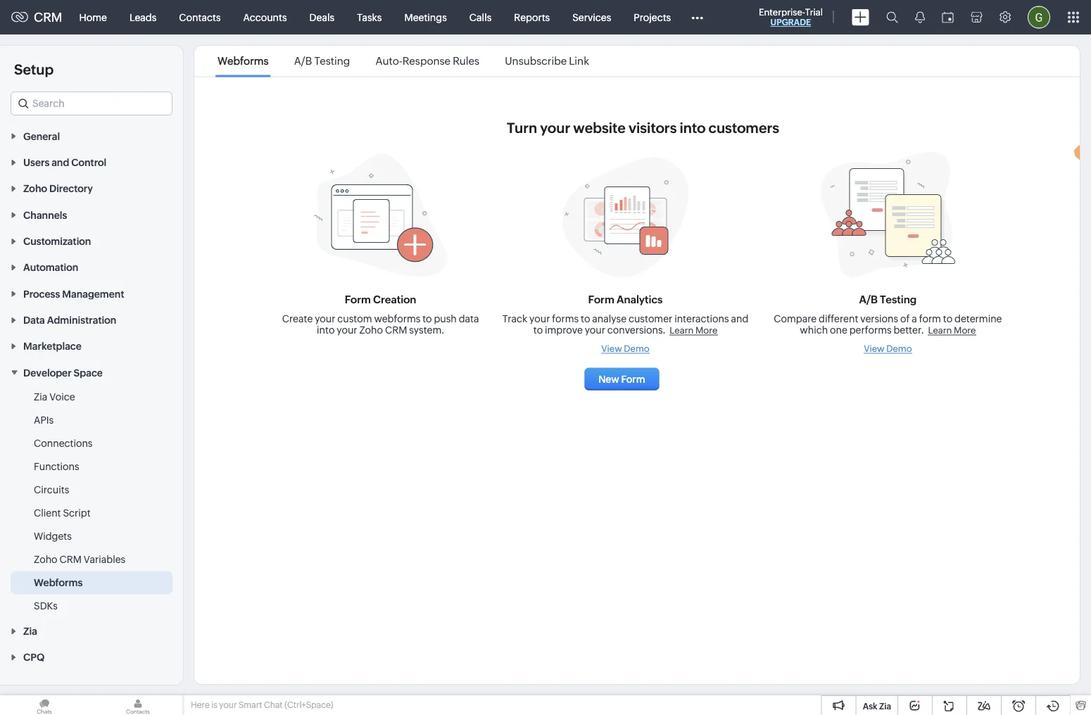 Task type: locate. For each thing, give the bounding box(es) containing it.
view down the performs
[[864, 343, 885, 353]]

learn more link for form analytics
[[670, 325, 718, 335]]

0 vertical spatial zoho
[[23, 183, 47, 194]]

and
[[52, 157, 69, 168], [731, 313, 749, 324]]

1 horizontal spatial testing
[[880, 293, 917, 306]]

improve
[[545, 324, 583, 335]]

1 vertical spatial into
[[317, 324, 335, 335]]

management
[[62, 288, 124, 300]]

0 vertical spatial testing
[[314, 55, 350, 67]]

1 horizontal spatial view demo
[[864, 343, 912, 353]]

automation
[[23, 262, 78, 273]]

more
[[696, 325, 718, 335], [954, 325, 976, 335]]

0 vertical spatial a/b
[[294, 55, 312, 67]]

1 horizontal spatial learn
[[928, 325, 952, 335]]

0 horizontal spatial more
[[696, 325, 718, 335]]

testing
[[314, 55, 350, 67], [880, 293, 917, 306]]

visitors
[[629, 119, 677, 136]]

form inside new form button
[[621, 373, 646, 384]]

0 vertical spatial zia
[[34, 391, 47, 402]]

view demo down compare different versions of a form to determine which one performs better.
[[864, 343, 912, 353]]

a/b testing inside list
[[294, 55, 350, 67]]

crm down creation
[[385, 324, 407, 335]]

1 horizontal spatial webforms link
[[215, 55, 271, 67]]

reports link
[[503, 0, 561, 34]]

1 vertical spatial webforms link
[[34, 576, 83, 590]]

view
[[602, 343, 622, 353], [864, 343, 885, 353]]

track
[[503, 313, 528, 324]]

0 vertical spatial and
[[52, 157, 69, 168]]

1 horizontal spatial view
[[864, 343, 885, 353]]

contacts link
[[168, 0, 232, 34]]

learn
[[670, 325, 694, 335], [928, 325, 952, 335]]

1 horizontal spatial into
[[680, 119, 706, 136]]

learn for testing
[[928, 325, 952, 335]]

crm inside developer space region
[[59, 554, 82, 565]]

1 vertical spatial zia
[[23, 626, 37, 637]]

1 horizontal spatial learn more link
[[928, 325, 976, 335]]

1 horizontal spatial and
[[731, 313, 749, 324]]

general
[[23, 131, 60, 142]]

more down interactions
[[696, 325, 718, 335]]

a/b testing down deals
[[294, 55, 350, 67]]

chats image
[[0, 696, 89, 715]]

0 horizontal spatial into
[[317, 324, 335, 335]]

new
[[599, 373, 620, 384]]

system.
[[409, 324, 444, 335]]

0 horizontal spatial demo
[[624, 343, 650, 353]]

contacts
[[179, 12, 221, 23]]

1 horizontal spatial learn more
[[928, 325, 976, 335]]

zia inside developer space region
[[34, 391, 47, 402]]

form up analyse
[[588, 293, 615, 306]]

1 more from the left
[[696, 325, 718, 335]]

0 horizontal spatial and
[[52, 157, 69, 168]]

webforms up sdks
[[34, 577, 83, 588]]

learn more down interactions
[[670, 325, 718, 335]]

calls
[[470, 12, 492, 23]]

view demo for testing
[[864, 343, 912, 353]]

signals element
[[907, 0, 934, 35]]

directory
[[49, 183, 93, 194]]

deals
[[310, 12, 335, 23]]

testing down deals
[[314, 55, 350, 67]]

home link
[[68, 0, 118, 34]]

1 demo from the left
[[624, 343, 650, 353]]

a/b down deals
[[294, 55, 312, 67]]

into right create
[[317, 324, 335, 335]]

compare
[[774, 313, 817, 324]]

learn more for form analytics
[[670, 325, 718, 335]]

learn more link for a/b testing
[[928, 325, 976, 335]]

0 horizontal spatial view
[[602, 343, 622, 353]]

2 vertical spatial crm
[[59, 554, 82, 565]]

0 horizontal spatial learn
[[670, 325, 694, 335]]

view down track your forms to analyse customer interactions and to improve your conversions.
[[602, 343, 622, 353]]

circuits link
[[34, 483, 69, 497]]

more down the determine
[[954, 325, 976, 335]]

form inside form creation create your custom webforms to push data into your zoho crm system.
[[345, 293, 371, 306]]

widgets
[[34, 530, 72, 542]]

2 vertical spatial zoho
[[34, 554, 57, 565]]

2 view from the left
[[864, 343, 885, 353]]

0 vertical spatial a/b testing
[[294, 55, 350, 67]]

webforms link down 'accounts' link
[[215, 55, 271, 67]]

and inside dropdown button
[[52, 157, 69, 168]]

webforms down 'accounts' link
[[218, 55, 269, 67]]

leads
[[130, 12, 157, 23]]

1 learn more link from the left
[[670, 325, 718, 335]]

zia
[[34, 391, 47, 402], [23, 626, 37, 637], [879, 702, 891, 711]]

1 view demo from the left
[[602, 343, 650, 353]]

learn more for a/b testing
[[928, 325, 976, 335]]

None field
[[11, 92, 173, 115]]

client script link
[[34, 506, 91, 520]]

client
[[34, 507, 61, 519]]

webforms link inside developer space region
[[34, 576, 83, 590]]

compare different versions of a form to determine which one performs better.
[[774, 313, 1002, 335]]

and right users
[[52, 157, 69, 168]]

create
[[282, 313, 313, 324]]

1 view from the left
[[602, 343, 622, 353]]

zoho inside developer space region
[[34, 554, 57, 565]]

demo for testing
[[887, 343, 912, 353]]

tasks link
[[346, 0, 393, 34]]

a/b up versions at the right of page
[[859, 293, 878, 306]]

form creation create your custom webforms to push data into your zoho crm system.
[[282, 293, 479, 335]]

1 horizontal spatial webforms
[[218, 55, 269, 67]]

form up the custom
[[345, 293, 371, 306]]

website
[[573, 119, 626, 136]]

contacts image
[[94, 696, 182, 715]]

track your forms to analyse customer interactions and to improve your conversions.
[[503, 313, 749, 335]]

zia right ask
[[879, 702, 891, 711]]

customer
[[629, 313, 673, 324]]

2 learn from the left
[[928, 325, 952, 335]]

to inside compare different versions of a form to determine which one performs better.
[[943, 313, 953, 324]]

to
[[423, 313, 432, 324], [581, 313, 590, 324], [943, 313, 953, 324], [534, 324, 543, 335]]

cpq button
[[0, 644, 183, 670]]

into inside form creation create your custom webforms to push data into your zoho crm system.
[[317, 324, 335, 335]]

accounts link
[[232, 0, 298, 34]]

analytics
[[617, 293, 663, 306]]

2 demo from the left
[[887, 343, 912, 353]]

developer
[[23, 367, 72, 378]]

analyse
[[592, 313, 627, 324]]

custom
[[338, 313, 372, 324]]

learn more
[[670, 325, 718, 335], [928, 325, 976, 335]]

1 learn more from the left
[[670, 325, 718, 335]]

1 learn from the left
[[670, 325, 694, 335]]

turn your website visitors into customers
[[507, 119, 779, 136]]

2 learn more link from the left
[[928, 325, 976, 335]]

0 horizontal spatial learn more
[[670, 325, 718, 335]]

apis
[[34, 414, 54, 426]]

testing up of
[[880, 293, 917, 306]]

create menu image
[[852, 9, 870, 26]]

projects
[[634, 12, 671, 23]]

0 horizontal spatial webforms
[[34, 577, 83, 588]]

a/b
[[294, 55, 312, 67], [859, 293, 878, 306]]

1 horizontal spatial demo
[[887, 343, 912, 353]]

unsubscribe link
[[505, 55, 589, 67]]

demo for analytics
[[624, 343, 650, 353]]

a/b testing up versions at the right of page
[[859, 293, 917, 306]]

2 horizontal spatial form
[[621, 373, 646, 384]]

zia left voice
[[34, 391, 47, 402]]

process
[[23, 288, 60, 300]]

form right new
[[621, 373, 646, 384]]

learn more link down form
[[928, 325, 976, 335]]

1 vertical spatial crm
[[385, 324, 407, 335]]

reports
[[514, 12, 550, 23]]

zoho crm variables
[[34, 554, 126, 565]]

0 vertical spatial webforms
[[218, 55, 269, 67]]

calls link
[[458, 0, 503, 34]]

webforms inside list
[[218, 55, 269, 67]]

form analytics
[[588, 293, 663, 306]]

script
[[63, 507, 91, 519]]

2 learn more from the left
[[928, 325, 976, 335]]

2 more from the left
[[954, 325, 976, 335]]

into
[[680, 119, 706, 136], [317, 324, 335, 335]]

1 horizontal spatial a/b
[[859, 293, 878, 306]]

circuits
[[34, 484, 69, 495]]

0 horizontal spatial a/b testing
[[294, 55, 350, 67]]

variables
[[84, 554, 126, 565]]

users and control button
[[0, 149, 183, 175]]

and right interactions
[[731, 313, 749, 324]]

crm
[[34, 10, 62, 24], [385, 324, 407, 335], [59, 554, 82, 565]]

demo down conversions. at the top
[[624, 343, 650, 353]]

sdks link
[[34, 599, 58, 613]]

zia up cpq
[[23, 626, 37, 637]]

zoho down users
[[23, 183, 47, 194]]

learn down form
[[928, 325, 952, 335]]

list
[[205, 46, 602, 76]]

response
[[403, 55, 451, 67]]

to left push
[[423, 313, 432, 324]]

1 vertical spatial and
[[731, 313, 749, 324]]

crm down widgets
[[59, 554, 82, 565]]

0 vertical spatial webforms link
[[215, 55, 271, 67]]

form
[[919, 313, 941, 324]]

enterprise-trial upgrade
[[759, 7, 823, 27]]

channels button
[[0, 201, 183, 228]]

tasks
[[357, 12, 382, 23]]

functions
[[34, 461, 79, 472]]

to inside form creation create your custom webforms to push data into your zoho crm system.
[[423, 313, 432, 324]]

learn more link down interactions
[[670, 325, 718, 335]]

0 horizontal spatial webforms link
[[34, 576, 83, 590]]

marketplace
[[23, 341, 82, 352]]

zia inside dropdown button
[[23, 626, 37, 637]]

1 horizontal spatial more
[[954, 325, 976, 335]]

here is your smart chat (ctrl+space)
[[191, 701, 333, 710]]

crm left home link
[[34, 10, 62, 24]]

auto-response rules link
[[374, 55, 482, 67]]

learn down interactions
[[670, 325, 694, 335]]

setup
[[14, 61, 54, 77]]

(ctrl+space)
[[284, 701, 333, 710]]

view demo
[[602, 343, 650, 353], [864, 343, 912, 353]]

turn
[[507, 119, 537, 136]]

better.
[[894, 324, 924, 335]]

1 vertical spatial webforms
[[34, 577, 83, 588]]

0 vertical spatial into
[[680, 119, 706, 136]]

1 vertical spatial a/b testing
[[859, 293, 917, 306]]

meetings
[[405, 12, 447, 23]]

zoho down creation
[[359, 324, 383, 335]]

2 view demo from the left
[[864, 343, 912, 353]]

help image
[[1071, 132, 1091, 174]]

different
[[819, 313, 859, 324]]

webforms link up sdks
[[34, 576, 83, 590]]

unsubscribe
[[505, 55, 567, 67]]

learn more down form
[[928, 325, 976, 335]]

1 horizontal spatial form
[[588, 293, 615, 306]]

0 horizontal spatial view demo
[[602, 343, 650, 353]]

to right forms
[[581, 313, 590, 324]]

zoho down widgets link
[[34, 554, 57, 565]]

zoho inside dropdown button
[[23, 183, 47, 194]]

into right 'visitors'
[[680, 119, 706, 136]]

1 vertical spatial zoho
[[359, 324, 383, 335]]

0 horizontal spatial form
[[345, 293, 371, 306]]

zia for zia voice
[[34, 391, 47, 402]]

your
[[540, 119, 571, 136], [315, 313, 336, 324], [530, 313, 550, 324], [337, 324, 357, 335], [585, 324, 606, 335], [219, 701, 237, 710]]

Search text field
[[11, 92, 172, 115]]

0 horizontal spatial learn more link
[[670, 325, 718, 335]]

channels
[[23, 209, 67, 221]]

view demo down conversions. at the top
[[602, 343, 650, 353]]

0 horizontal spatial testing
[[314, 55, 350, 67]]

to right form
[[943, 313, 953, 324]]

demo down better.
[[887, 343, 912, 353]]



Task type: vqa. For each thing, say whether or not it's contained in the screenshot.
left And
yes



Task type: describe. For each thing, give the bounding box(es) containing it.
Other Modules field
[[682, 6, 713, 29]]

view for form
[[602, 343, 622, 353]]

calendar image
[[942, 12, 954, 23]]

data administration
[[23, 315, 116, 326]]

zoho inside form creation create your custom webforms to push data into your zoho crm system.
[[359, 324, 383, 335]]

0 vertical spatial crm
[[34, 10, 62, 24]]

connections
[[34, 438, 93, 449]]

create menu element
[[844, 0, 878, 34]]

one
[[830, 324, 848, 335]]

rules
[[453, 55, 480, 67]]

zoho for zoho crm variables
[[34, 554, 57, 565]]

profile image
[[1028, 6, 1051, 29]]

and inside track your forms to analyse customer interactions and to improve your conversions.
[[731, 313, 749, 324]]

leads link
[[118, 0, 168, 34]]

enterprise-
[[759, 7, 805, 17]]

a
[[912, 313, 917, 324]]

2 vertical spatial zia
[[879, 702, 891, 711]]

search image
[[887, 11, 898, 23]]

a/b testing link
[[292, 55, 352, 67]]

meetings link
[[393, 0, 458, 34]]

to left improve
[[534, 324, 543, 335]]

unsubscribe link link
[[503, 55, 592, 67]]

developer space button
[[0, 359, 183, 385]]

home
[[79, 12, 107, 23]]

space
[[74, 367, 103, 378]]

profile element
[[1020, 0, 1059, 34]]

client script
[[34, 507, 91, 519]]

versions
[[861, 313, 899, 324]]

smart
[[239, 701, 262, 710]]

data
[[23, 315, 45, 326]]

process management
[[23, 288, 124, 300]]

creation
[[373, 293, 417, 306]]

webforms link inside list
[[215, 55, 271, 67]]

forms
[[552, 313, 579, 324]]

form for analytics
[[588, 293, 615, 306]]

search element
[[878, 0, 907, 35]]

users and control
[[23, 157, 107, 168]]

deals link
[[298, 0, 346, 34]]

view for a/b
[[864, 343, 885, 353]]

connections link
[[34, 436, 93, 450]]

developer space
[[23, 367, 103, 378]]

signals image
[[915, 11, 925, 23]]

zoho directory button
[[0, 175, 183, 201]]

view demo for analytics
[[602, 343, 650, 353]]

chat
[[264, 701, 283, 710]]

auto-response rules
[[376, 55, 480, 67]]

data
[[459, 313, 479, 324]]

zoho directory
[[23, 183, 93, 194]]

projects link
[[623, 0, 682, 34]]

administration
[[47, 315, 116, 326]]

data administration button
[[0, 307, 183, 333]]

process management button
[[0, 280, 183, 307]]

1 vertical spatial a/b
[[859, 293, 878, 306]]

voice
[[49, 391, 75, 402]]

is
[[211, 701, 217, 710]]

crm link
[[11, 10, 62, 24]]

performs
[[850, 324, 892, 335]]

apis link
[[34, 413, 54, 427]]

0 horizontal spatial a/b
[[294, 55, 312, 67]]

interactions
[[675, 313, 729, 324]]

cpq
[[23, 652, 45, 663]]

learn for analytics
[[670, 325, 694, 335]]

1 vertical spatial testing
[[880, 293, 917, 306]]

customization button
[[0, 228, 183, 254]]

general button
[[0, 123, 183, 149]]

webforms inside developer space region
[[34, 577, 83, 588]]

list containing webforms
[[205, 46, 602, 76]]

crm inside form creation create your custom webforms to push data into your zoho crm system.
[[385, 324, 407, 335]]

zoho for zoho directory
[[23, 183, 47, 194]]

form for creation
[[345, 293, 371, 306]]

control
[[71, 157, 107, 168]]

ask zia
[[863, 702, 891, 711]]

functions link
[[34, 459, 79, 473]]

developer space region
[[0, 385, 183, 618]]

services
[[573, 12, 611, 23]]

more for testing
[[954, 325, 976, 335]]

accounts
[[243, 12, 287, 23]]

1 horizontal spatial a/b testing
[[859, 293, 917, 306]]

zia for zia
[[23, 626, 37, 637]]

more for analytics
[[696, 325, 718, 335]]

new form button
[[585, 368, 660, 390]]

zia button
[[0, 618, 183, 644]]

customers
[[709, 119, 779, 136]]

marketplace button
[[0, 333, 183, 359]]

customization
[[23, 236, 91, 247]]

new form
[[599, 373, 646, 384]]

here
[[191, 701, 210, 710]]

users
[[23, 157, 49, 168]]

sdks
[[34, 600, 58, 611]]

upgrade
[[771, 18, 811, 27]]

which
[[800, 324, 828, 335]]

push
[[434, 313, 457, 324]]

webforms
[[374, 313, 421, 324]]

determine
[[955, 313, 1002, 324]]



